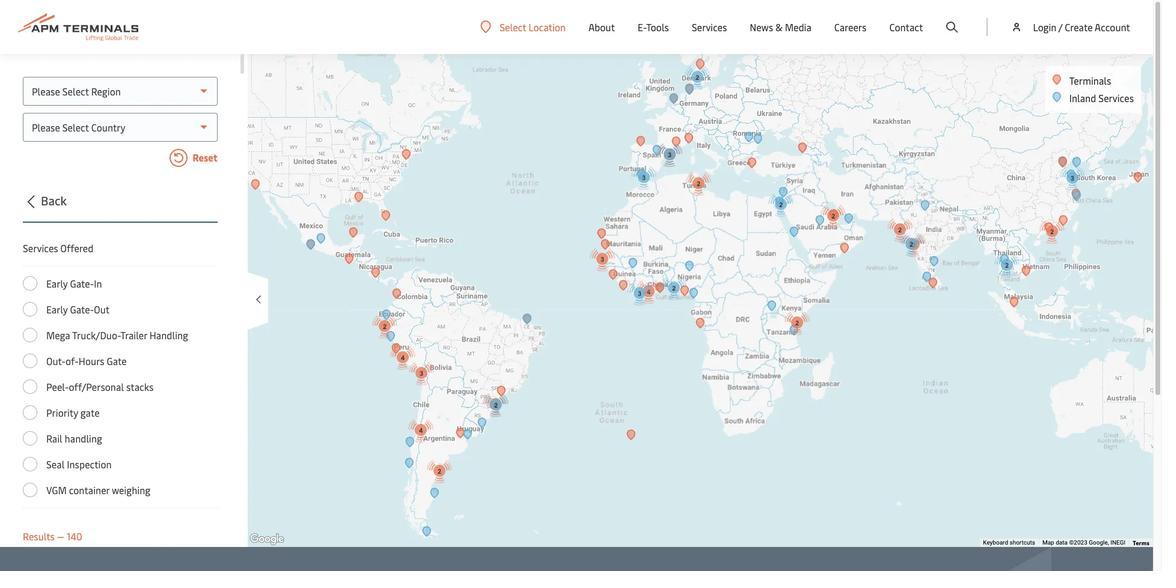 Task type: vqa. For each thing, say whether or not it's contained in the screenshot.
that
no



Task type: describe. For each thing, give the bounding box(es) containing it.
about button
[[589, 0, 615, 54]]

handling
[[65, 432, 102, 446]]

login
[[1033, 20, 1057, 34]]

e-tools button
[[638, 0, 669, 54]]

terms
[[1133, 539, 1150, 548]]

mega
[[46, 329, 70, 342]]

inspection
[[67, 458, 112, 471]]

data
[[1056, 540, 1068, 547]]

media
[[785, 20, 812, 34]]

inland
[[1069, 91, 1096, 105]]

contact
[[890, 20, 923, 34]]

inegi
[[1111, 540, 1126, 547]]

news & media
[[750, 20, 812, 34]]

reset
[[190, 151, 218, 164]]

account
[[1095, 20, 1130, 34]]

keyboard shortcuts button
[[983, 539, 1035, 548]]

services for services
[[692, 20, 727, 34]]

contact button
[[890, 0, 923, 54]]

140
[[67, 530, 82, 544]]

gate
[[80, 406, 100, 420]]

gate- for out
[[70, 303, 94, 316]]

off/personal
[[69, 381, 124, 394]]

select
[[500, 20, 526, 33]]

&
[[776, 20, 783, 34]]

rail handling
[[46, 432, 102, 446]]

peel-off/personal stacks
[[46, 381, 154, 394]]

terms link
[[1133, 539, 1150, 548]]

news
[[750, 20, 773, 34]]

out
[[94, 303, 110, 316]]

early gate-out
[[46, 303, 110, 316]]

early for early gate-out
[[46, 303, 68, 316]]

keyboard
[[983, 540, 1008, 547]]

create
[[1065, 20, 1093, 34]]

e-
[[638, 20, 646, 34]]

VGM container weighing radio
[[23, 483, 37, 498]]

early gate-in
[[46, 277, 102, 290]]

tools
[[646, 20, 669, 34]]

select location button
[[481, 20, 566, 33]]

map data ©2023 google, inegi
[[1043, 540, 1126, 547]]

careers
[[834, 20, 867, 34]]

Seal Inspection radio
[[23, 458, 37, 472]]

handling
[[150, 329, 188, 342]]

inland services
[[1069, 91, 1134, 105]]

mega truck/duo-trailer handling
[[46, 329, 188, 342]]

vgm container weighing
[[46, 484, 150, 497]]

select location
[[500, 20, 566, 33]]

vgm
[[46, 484, 67, 497]]

login / create account
[[1033, 20, 1130, 34]]

weighing
[[112, 484, 150, 497]]

seal
[[46, 458, 65, 471]]

early for early gate-in
[[46, 277, 68, 290]]

2 2
[[696, 74, 701, 187]]



Task type: locate. For each thing, give the bounding box(es) containing it.
Early Gate-In radio
[[23, 277, 37, 291]]

shortcuts
[[1010, 540, 1035, 547]]

©2023
[[1069, 540, 1088, 547]]

services left 'offered'
[[23, 242, 58, 255]]

keyboard shortcuts
[[983, 540, 1035, 547]]

Priority gate radio
[[23, 406, 37, 420]]

services down terminals
[[1099, 91, 1134, 105]]

1 gate- from the top
[[70, 277, 94, 290]]

reset button
[[23, 149, 218, 170]]

results
[[23, 530, 55, 544]]

1 vertical spatial services
[[1099, 91, 1134, 105]]

gate-
[[70, 277, 94, 290], [70, 303, 94, 316]]

login / create account link
[[1011, 0, 1130, 54]]

services
[[692, 20, 727, 34], [1099, 91, 1134, 105], [23, 242, 58, 255]]

/
[[1059, 20, 1063, 34]]

e-tools
[[638, 20, 669, 34]]

peel-
[[46, 381, 69, 394]]

Peel-off/Personal stacks radio
[[23, 380, 37, 394]]

google,
[[1089, 540, 1109, 547]]

Early Gate-Out radio
[[23, 302, 37, 317]]

stacks
[[126, 381, 154, 394]]

1 vertical spatial gate-
[[70, 303, 94, 316]]

careers button
[[834, 0, 867, 54]]

services offered
[[23, 242, 93, 255]]

about
[[589, 20, 615, 34]]

4
[[647, 288, 651, 296], [401, 354, 405, 362], [494, 401, 497, 409], [419, 427, 423, 434]]

1 vertical spatial early
[[46, 303, 68, 316]]

terminals
[[1069, 74, 1111, 87]]

Out-of-Hours Gate radio
[[23, 354, 37, 369]]

gate- up "early gate-out"
[[70, 277, 94, 290]]

of-
[[65, 355, 79, 368]]

services right tools
[[692, 20, 727, 34]]

hours
[[79, 355, 104, 368]]

2
[[696, 74, 699, 81], [668, 151, 672, 158], [697, 180, 701, 187], [779, 201, 783, 208], [832, 213, 835, 220], [898, 226, 902, 234], [1050, 228, 1054, 235], [910, 241, 913, 248], [1005, 262, 1009, 269], [672, 285, 676, 292], [795, 320, 799, 327], [383, 323, 387, 330], [494, 402, 498, 409], [438, 468, 441, 475]]

early right early gate-in radio
[[46, 277, 68, 290]]

google image
[[247, 532, 287, 548]]

early
[[46, 277, 68, 290], [46, 303, 68, 316]]

container
[[69, 484, 110, 497]]

early up mega
[[46, 303, 68, 316]]

2 vertical spatial services
[[23, 242, 58, 255]]

—
[[57, 530, 64, 544]]

out-
[[46, 355, 65, 368]]

location
[[529, 20, 566, 33]]

0 vertical spatial early
[[46, 277, 68, 290]]

truck/duo-
[[72, 329, 120, 342]]

offered
[[60, 242, 93, 255]]

back
[[41, 192, 67, 209]]

seal inspection
[[46, 458, 112, 471]]

gate
[[107, 355, 127, 368]]

out-of-hours gate
[[46, 355, 127, 368]]

2 early from the top
[[46, 303, 68, 316]]

Rail handling radio
[[23, 432, 37, 446]]

Mega Truck/Duo-Trailer Handling radio
[[23, 328, 37, 343]]

in
[[94, 277, 102, 290]]

0 horizontal spatial services
[[23, 242, 58, 255]]

services for services offered
[[23, 242, 58, 255]]

rail
[[46, 432, 62, 446]]

priority
[[46, 406, 78, 420]]

results — 140
[[23, 530, 82, 544]]

3
[[668, 151, 672, 158], [642, 174, 646, 181], [1071, 175, 1074, 182], [912, 241, 916, 249], [601, 256, 604, 263], [638, 290, 642, 297], [420, 370, 423, 377]]

2 gate- from the top
[[70, 303, 94, 316]]

1 horizontal spatial services
[[692, 20, 727, 34]]

1 early from the top
[[46, 277, 68, 290]]

0 vertical spatial services
[[692, 20, 727, 34]]

map
[[1043, 540, 1054, 547]]

2 horizontal spatial services
[[1099, 91, 1134, 105]]

priority gate
[[46, 406, 100, 420]]

news & media button
[[750, 0, 812, 54]]

0 vertical spatial gate-
[[70, 277, 94, 290]]

gate- for in
[[70, 277, 94, 290]]

map region
[[200, 2, 1162, 572]]

gate- down early gate-in
[[70, 303, 94, 316]]

trailer
[[120, 329, 147, 342]]

services button
[[692, 0, 727, 54]]

back button
[[19, 192, 218, 223]]



